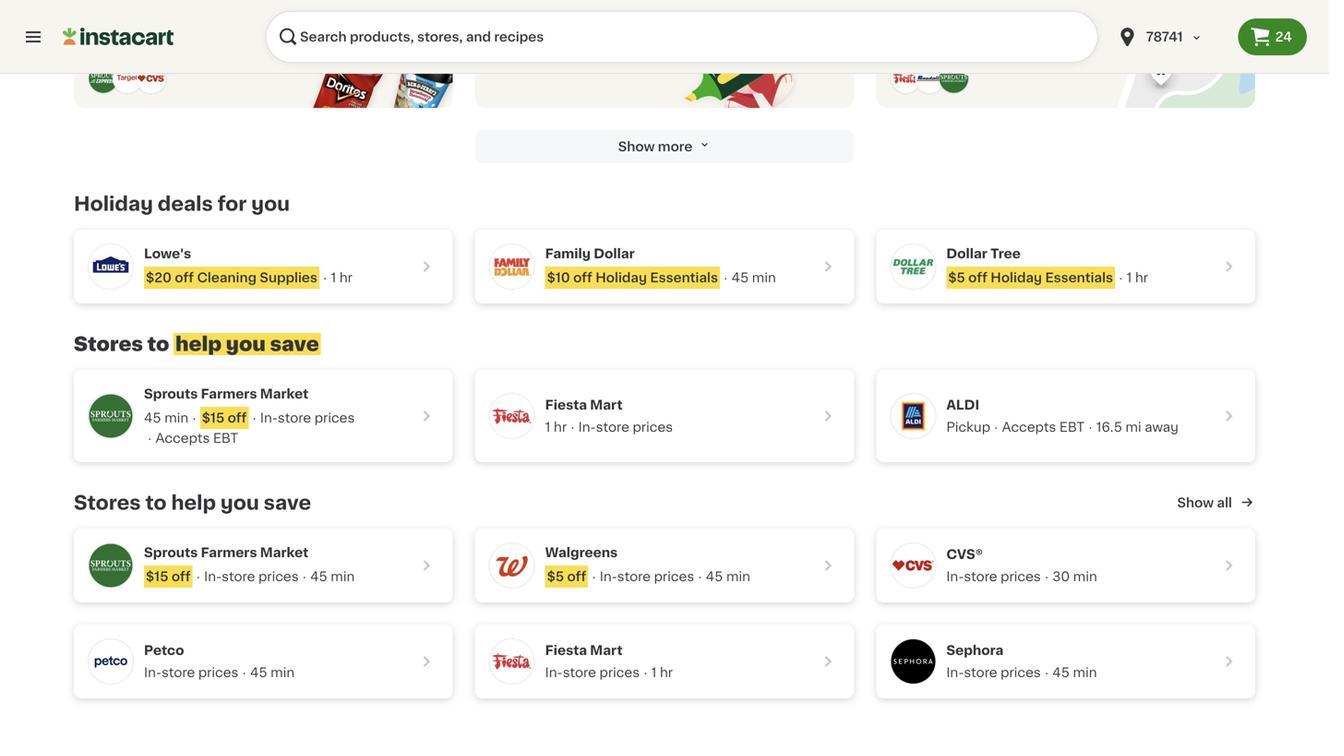 Task type: locate. For each thing, give the bounding box(es) containing it.
stores
[[74, 335, 143, 354], [74, 493, 141, 513]]

0 vertical spatial sprouts farmers market
[[144, 388, 309, 401]]

ebt
[[1060, 421, 1085, 434], [213, 432, 238, 445]]

stores up sprouts farmers market image
[[74, 335, 143, 354]]

0 horizontal spatial $15 off
[[146, 571, 191, 583]]

accepts right sprouts farmers market image
[[156, 432, 210, 445]]

1 fiesta mart from the top
[[545, 399, 623, 412]]

$10 off holiday essentials
[[547, 271, 718, 284]]

1 vertical spatial $5
[[547, 571, 564, 583]]

1
[[971, 62, 974, 71], [331, 271, 336, 284], [1127, 271, 1132, 284], [545, 421, 551, 434], [651, 667, 657, 679]]

market
[[260, 388, 309, 401], [260, 547, 309, 559]]

30
[[1053, 571, 1070, 583]]

sprouts right sprouts farmers market icon
[[144, 547, 198, 559]]

show
[[618, 140, 655, 153], [1177, 497, 1214, 510]]

0 vertical spatial fiesta
[[545, 399, 587, 412]]

prices
[[315, 412, 355, 425], [633, 421, 673, 434], [258, 571, 299, 583], [654, 571, 694, 583], [1001, 571, 1041, 583], [198, 667, 239, 679], [600, 667, 640, 679], [1001, 667, 1041, 679]]

instacart image
[[63, 26, 174, 48]]

1 vertical spatial stores to help you save
[[74, 493, 311, 513]]

1 dollar from the left
[[594, 247, 635, 260]]

Search field
[[266, 11, 1098, 63]]

ebt inside in-store prices accepts ebt
[[213, 432, 238, 445]]

1 farmers from the top
[[201, 388, 257, 401]]

farmers
[[201, 388, 257, 401], [201, 547, 257, 559]]

45 min
[[732, 271, 776, 284], [144, 412, 189, 425], [310, 571, 355, 583], [706, 571, 751, 583], [250, 667, 295, 679], [1053, 667, 1097, 679]]

save down in-store prices accepts ebt
[[264, 493, 311, 513]]

show more button
[[475, 130, 854, 163]]

off
[[175, 271, 194, 284], [573, 271, 593, 284], [969, 271, 988, 284], [228, 412, 247, 425], [172, 571, 191, 583], [567, 571, 586, 583]]

market for stores to
[[260, 388, 309, 401]]

2 sprouts farmers market from the top
[[144, 547, 309, 559]]

show left all
[[1177, 497, 1214, 510]]

walgreens image
[[490, 544, 534, 588]]

mart
[[590, 399, 623, 412], [590, 644, 623, 657]]

show inside dropdown button
[[618, 140, 655, 153]]

1 hr
[[331, 271, 353, 284], [1127, 271, 1149, 284], [545, 421, 567, 434], [651, 667, 673, 679]]

0 vertical spatial farmers
[[201, 388, 257, 401]]

dollar up $10 off holiday essentials
[[594, 247, 635, 260]]

1 horizontal spatial $5
[[948, 271, 965, 284]]

$5 down dollar tree at the right
[[948, 271, 965, 284]]

show inside popup button
[[1177, 497, 1214, 510]]

0 vertical spatial pickup
[[891, 11, 938, 24]]

0 horizontal spatial $5
[[547, 571, 564, 583]]

0 vertical spatial $15
[[202, 412, 225, 425]]

dollar left tree
[[947, 247, 988, 260]]

0 vertical spatial show
[[618, 140, 655, 153]]

2 mart from the top
[[590, 644, 623, 657]]

1 horizontal spatial $15
[[202, 412, 225, 425]]

fiesta for store
[[545, 644, 587, 657]]

$20 off cleaning supplies
[[146, 271, 317, 284]]

1 horizontal spatial holiday
[[596, 271, 647, 284]]

2 stores from the top
[[74, 493, 141, 513]]

1 vertical spatial sprouts farmers market
[[144, 547, 309, 559]]

0 vertical spatial you
[[251, 194, 290, 214]]

1 vertical spatial fiesta
[[545, 644, 587, 657]]

0 horizontal spatial ebt
[[213, 432, 238, 445]]

1 sprouts from the top
[[144, 388, 198, 401]]

holiday down family dollar at the top left of page
[[596, 271, 647, 284]]

2 farmers from the top
[[201, 547, 257, 559]]

fiesta for hr
[[545, 399, 587, 412]]

sprouts
[[144, 388, 198, 401], [144, 547, 198, 559]]

target: fast delivery logo image
[[113, 64, 142, 93]]

save
[[270, 335, 319, 354], [264, 493, 311, 513]]

accepts
[[1002, 421, 1056, 434], [156, 432, 210, 445]]

2 fiesta mart from the top
[[545, 644, 623, 657]]

$10
[[547, 271, 570, 284]]

sprouts farmers market
[[144, 388, 309, 401], [144, 547, 309, 559]]

lower fees on $10+ link
[[74, 0, 453, 108]]

you down in-store prices accepts ebt
[[221, 493, 259, 513]]

1 horizontal spatial ebt
[[1060, 421, 1085, 434]]

market for stores to help you save
[[260, 547, 309, 559]]

essentials for $10 off holiday essentials
[[650, 271, 718, 284]]

1 stores to help you save from the top
[[74, 335, 319, 354]]

1 vertical spatial fiesta mart
[[545, 644, 623, 657]]

holiday down tree
[[991, 271, 1042, 284]]

2 market from the top
[[260, 547, 309, 559]]

$5 for $5 off
[[547, 571, 564, 583]]

pickup left ready
[[891, 11, 938, 24]]

dollar tree image
[[891, 245, 935, 289]]

0 vertical spatial fiesta mart image
[[490, 394, 534, 439]]

2 fiesta mart image from the top
[[490, 640, 534, 684]]

1 fiesta from the top
[[545, 399, 587, 412]]

1 vertical spatial stores
[[74, 493, 141, 513]]

hr
[[340, 271, 353, 284], [1136, 271, 1149, 284], [554, 421, 567, 434], [660, 667, 673, 679]]

0 horizontal spatial dollar
[[594, 247, 635, 260]]

1 vertical spatial market
[[260, 547, 309, 559]]

off for walgreens
[[567, 571, 586, 583]]

min
[[752, 271, 776, 284], [165, 412, 189, 425], [331, 571, 355, 583], [726, 571, 751, 583], [1073, 571, 1097, 583], [271, 667, 295, 679], [1073, 667, 1097, 679]]

fiesta mart
[[545, 399, 623, 412], [545, 644, 623, 657]]

pickup down aldi
[[947, 421, 991, 434]]

you down $20 off cleaning supplies
[[226, 335, 266, 354]]

0 vertical spatial stores
[[74, 335, 143, 354]]

fiesta mart for hr
[[545, 399, 623, 412]]

sprouts farmers market for stores to
[[144, 388, 309, 401]]

1 vertical spatial farmers
[[201, 547, 257, 559]]

aldi image
[[891, 394, 935, 439]]

sephora image
[[891, 640, 935, 684]]

None search field
[[266, 11, 1098, 63]]

$5 for $5 off holiday essentials
[[948, 271, 965, 284]]

help
[[175, 335, 222, 354], [171, 493, 216, 513]]

78741 button
[[1106, 11, 1239, 63], [1117, 11, 1228, 63]]

+ 1
[[966, 62, 974, 71]]

0 horizontal spatial accepts
[[156, 432, 210, 445]]

cleaning
[[197, 271, 257, 284]]

fiesta mart image
[[490, 394, 534, 439], [490, 640, 534, 684]]

2 vertical spatial you
[[221, 493, 259, 513]]

lowe's
[[144, 247, 191, 260]]

2 dollar from the left
[[947, 247, 988, 260]]

$15 off
[[202, 412, 247, 425], [146, 571, 191, 583]]

16.5 mi away
[[1097, 421, 1179, 434]]

1 vertical spatial pickup
[[947, 421, 991, 434]]

2 horizontal spatial holiday
[[991, 271, 1042, 284]]

1 horizontal spatial $15 off
[[202, 412, 247, 425]]

ready
[[941, 11, 981, 24]]

by
[[984, 11, 1001, 24]]

1 horizontal spatial essentials
[[1045, 271, 1113, 284]]

all
[[1217, 497, 1232, 510]]

$5 down walgreens
[[547, 571, 564, 583]]

1 vertical spatial mart
[[590, 644, 623, 657]]

0 vertical spatial stores to help you save
[[74, 335, 319, 354]]

pickup ready by 11:30am
[[891, 11, 1059, 24]]

1 horizontal spatial pickup
[[947, 421, 991, 434]]

1 sprouts farmers market from the top
[[144, 388, 309, 401]]

1 horizontal spatial dollar
[[947, 247, 988, 260]]

45
[[732, 271, 749, 284], [144, 412, 161, 425], [310, 571, 327, 583], [706, 571, 723, 583], [250, 667, 267, 679], [1053, 667, 1070, 679]]

prices inside in-store prices accepts ebt
[[315, 412, 355, 425]]

in-
[[260, 412, 278, 425], [579, 421, 596, 434], [204, 571, 222, 583], [600, 571, 617, 583], [947, 571, 964, 583], [144, 667, 162, 679], [545, 667, 563, 679], [947, 667, 964, 679]]

cvs® logo image
[[137, 64, 166, 93]]

0 horizontal spatial essentials
[[650, 271, 718, 284]]

dollar
[[594, 247, 635, 260], [947, 247, 988, 260]]

sephora
[[947, 644, 1004, 657]]

show for show more
[[618, 140, 655, 153]]

2 fiesta from the top
[[545, 644, 587, 657]]

0 horizontal spatial pickup
[[891, 11, 938, 24]]

1 vertical spatial sprouts
[[144, 547, 198, 559]]

2 essentials from the left
[[1045, 271, 1113, 284]]

essentials
[[650, 271, 718, 284], [1045, 271, 1113, 284]]

1 market from the top
[[260, 388, 309, 401]]

0 vertical spatial market
[[260, 388, 309, 401]]

sprouts right sprouts farmers market image
[[144, 388, 198, 401]]

mart for hr
[[590, 399, 623, 412]]

in-store prices
[[579, 421, 673, 434], [204, 571, 299, 583], [600, 571, 694, 583], [947, 571, 1041, 583], [144, 667, 239, 679], [545, 667, 640, 679], [947, 667, 1041, 679]]

1 vertical spatial save
[[264, 493, 311, 513]]

1 vertical spatial $15
[[146, 571, 168, 583]]

stores up sprouts farmers market icon
[[74, 493, 141, 513]]

fiesta mart logo image
[[891, 64, 921, 93]]

sprouts farmers market for stores to help you save
[[144, 547, 309, 559]]

0 horizontal spatial show
[[618, 140, 655, 153]]

mi
[[1126, 421, 1142, 434]]

save down supplies at the top left
[[270, 335, 319, 354]]

pickup
[[891, 11, 938, 24], [947, 421, 991, 434]]

fiesta mart for store
[[545, 644, 623, 657]]

1 vertical spatial show
[[1177, 497, 1214, 510]]

petco
[[144, 644, 184, 657]]

hr for dollar tree
[[1136, 271, 1149, 284]]

in-store prices accepts ebt
[[156, 412, 355, 445]]

$5
[[948, 271, 965, 284], [547, 571, 564, 583]]

accepts inside in-store prices accepts ebt
[[156, 432, 210, 445]]

fiesta mart image for in-
[[490, 640, 534, 684]]

cvs® image
[[891, 544, 935, 588]]

1 fiesta mart image from the top
[[490, 394, 534, 439]]

on
[[148, 33, 162, 43]]

holiday up lowe's icon
[[74, 194, 153, 214]]

fiesta
[[545, 399, 587, 412], [545, 644, 587, 657]]

2 sprouts from the top
[[144, 547, 198, 559]]

you
[[251, 194, 290, 214], [226, 335, 266, 354], [221, 493, 259, 513]]

for
[[218, 194, 247, 214]]

$10+
[[164, 33, 188, 43]]

updated daily link
[[475, 0, 854, 108]]

fiesta mart image for 1
[[490, 394, 534, 439]]

24 button
[[1239, 18, 1307, 55]]

family dollar
[[545, 247, 635, 260]]

0 vertical spatial fiesta mart
[[545, 399, 623, 412]]

1 mart from the top
[[590, 399, 623, 412]]

1 vertical spatial to
[[145, 493, 167, 513]]

0 horizontal spatial $15
[[146, 571, 168, 583]]

1 vertical spatial fiesta mart image
[[490, 640, 534, 684]]

sprouts farmers market image
[[89, 544, 133, 588]]

you right for
[[251, 194, 290, 214]]

0 vertical spatial help
[[175, 335, 222, 354]]

$15
[[202, 412, 225, 425], [146, 571, 168, 583]]

0 vertical spatial $5
[[948, 271, 965, 284]]

2 stores to help you save from the top
[[74, 493, 311, 513]]

accepts left 16.5
[[1002, 421, 1056, 434]]

show left more
[[618, 140, 655, 153]]

tree
[[991, 247, 1021, 260]]

0 vertical spatial mart
[[590, 399, 623, 412]]

holiday
[[74, 194, 153, 214], [596, 271, 647, 284], [991, 271, 1042, 284]]

dollar tree
[[947, 247, 1021, 260]]

stores to help you save
[[74, 335, 319, 354], [74, 493, 311, 513]]

store
[[278, 412, 311, 425], [596, 421, 630, 434], [222, 571, 255, 583], [617, 571, 651, 583], [964, 571, 998, 583], [162, 667, 195, 679], [563, 667, 596, 679], [964, 667, 998, 679]]

1 essentials from the left
[[650, 271, 718, 284]]

aldi
[[947, 399, 980, 412]]

1 78741 button from the left
[[1106, 11, 1239, 63]]

0 vertical spatial sprouts
[[144, 388, 198, 401]]

sprouts farmers market logo image
[[939, 64, 969, 93]]

show for show all
[[1177, 497, 1214, 510]]

to
[[147, 335, 169, 354], [145, 493, 167, 513]]

1 horizontal spatial show
[[1177, 497, 1214, 510]]



Task type: vqa. For each thing, say whether or not it's contained in the screenshot.
Lobster
no



Task type: describe. For each thing, give the bounding box(es) containing it.
farmers for stores to
[[201, 388, 257, 401]]

30 min
[[1053, 571, 1097, 583]]

away
[[1145, 421, 1179, 434]]

78741
[[1146, 30, 1183, 43]]

1 hr for fiesta mart
[[651, 667, 673, 679]]

cvs®
[[947, 548, 983, 561]]

sprouts for stores to help you save
[[144, 547, 198, 559]]

holiday for dollar tree
[[991, 271, 1042, 284]]

randalls logo image
[[915, 64, 945, 93]]

off for sprouts farmers market
[[172, 571, 191, 583]]

mart for store
[[590, 644, 623, 657]]

essentials for $5 off holiday essentials
[[1045, 271, 1113, 284]]

daily
[[552, 11, 585, 24]]

0 vertical spatial $15 off
[[202, 412, 247, 425]]

1 hr for lowe's
[[331, 271, 353, 284]]

off for dollar tree
[[969, 271, 988, 284]]

accepts ebt
[[1002, 421, 1085, 434]]

1 hr for dollar tree
[[1127, 271, 1149, 284]]

pickup for pickup ready by 11:30am
[[891, 11, 938, 24]]

show all
[[1177, 497, 1232, 510]]

farmers for stores to help you save
[[201, 547, 257, 559]]

deals
[[158, 194, 213, 214]]

more
[[658, 140, 693, 153]]

updated
[[490, 11, 549, 24]]

2 78741 button from the left
[[1117, 11, 1228, 63]]

walgreens
[[545, 547, 618, 559]]

show all button
[[1177, 494, 1256, 512]]

fees
[[123, 33, 146, 43]]

off for family dollar
[[573, 271, 593, 284]]

hr for lowe's
[[340, 271, 353, 284]]

$5 off
[[547, 571, 586, 583]]

off for lowe's
[[175, 271, 194, 284]]

sprouts farmers market image
[[89, 394, 133, 439]]

lower
[[89, 33, 121, 43]]

0 horizontal spatial holiday
[[74, 194, 153, 214]]

updated daily
[[490, 11, 585, 24]]

$5 off holiday essentials
[[948, 271, 1113, 284]]

show more
[[618, 140, 693, 153]]

11:30am
[[1004, 11, 1059, 24]]

16.5
[[1097, 421, 1123, 434]]

0 vertical spatial to
[[147, 335, 169, 354]]

petco image
[[89, 640, 133, 684]]

1 for fiesta mart
[[651, 667, 657, 679]]

1 vertical spatial you
[[226, 335, 266, 354]]

1 for dollar tree
[[1127, 271, 1132, 284]]

family dollar image
[[490, 245, 534, 289]]

holiday for family dollar
[[596, 271, 647, 284]]

store inside in-store prices accepts ebt
[[278, 412, 311, 425]]

$20
[[146, 271, 172, 284]]

sprouts for stores to
[[144, 388, 198, 401]]

1 for lowe's
[[331, 271, 336, 284]]

family
[[545, 247, 591, 260]]

1 horizontal spatial accepts
[[1002, 421, 1056, 434]]

in- inside in-store prices accepts ebt
[[260, 412, 278, 425]]

pickup for pickup
[[947, 421, 991, 434]]

0 vertical spatial save
[[270, 335, 319, 354]]

24
[[1276, 30, 1292, 43]]

1 stores from the top
[[74, 335, 143, 354]]

holiday deals for you
[[74, 194, 290, 214]]

sprouts express logo image
[[89, 64, 118, 93]]

supplies
[[260, 271, 317, 284]]

lower fees on $10+
[[89, 33, 188, 43]]

lowe's image
[[89, 245, 133, 289]]

1 vertical spatial help
[[171, 493, 216, 513]]

hr for fiesta mart
[[660, 667, 673, 679]]

1 vertical spatial $15 off
[[146, 571, 191, 583]]

+
[[966, 62, 971, 71]]



